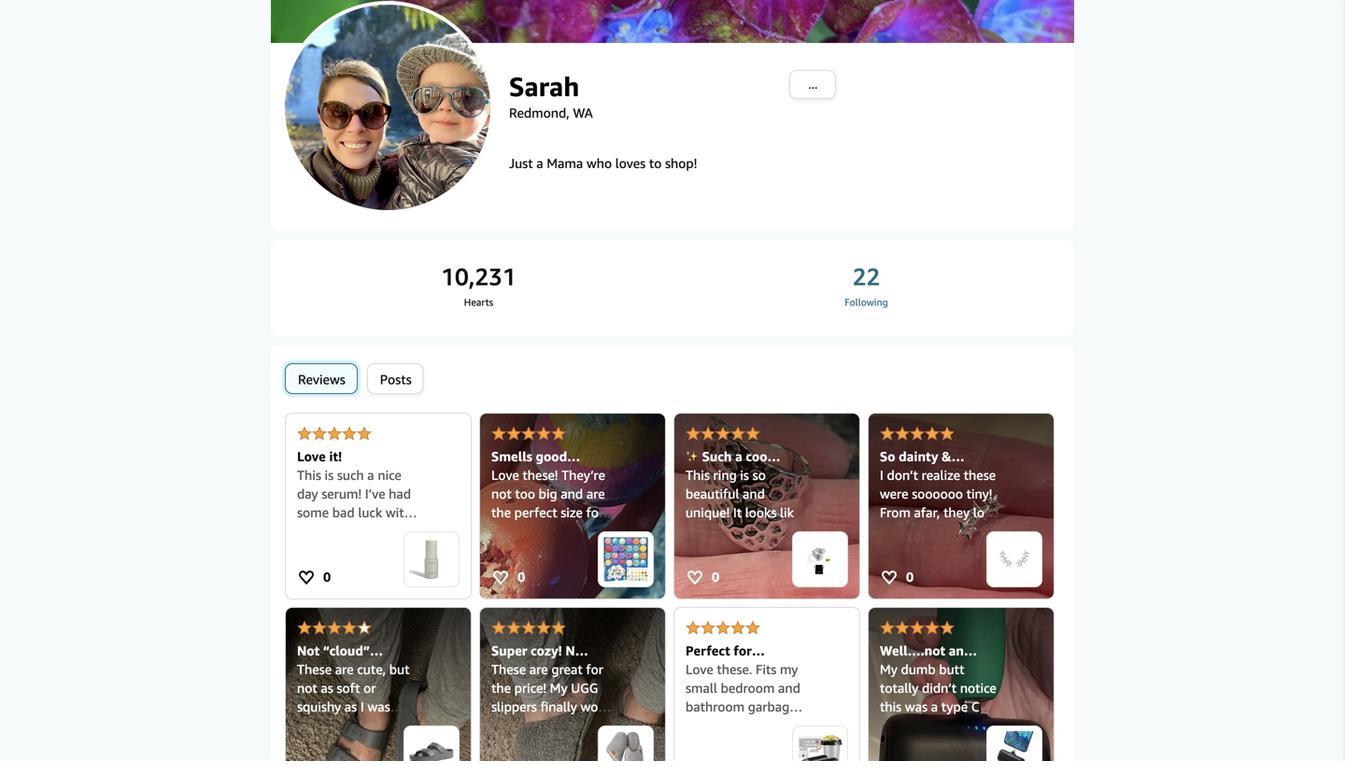 Task type: locate. For each thing, give the bounding box(es) containing it.
to left try at right bottom
[[935, 730, 948, 745]]

2 horizontal spatial not
[[931, 718, 951, 734]]

2 was from the left
[[906, 700, 928, 715]]

is inside the this ring is so beautiful and unique! it looks like something i'd buy for $60+ from etsy or a local art fair. love that it's adjustable and can fit most of my fingers! i can tell it's real silver because it's very shiny and a little soft (but i don't see an s925 stamp anywhere). at fir
[[741, 468, 750, 483]]

these
[[297, 662, 332, 678], [492, 662, 526, 678]]

1 horizontal spatial some
[[368, 718, 400, 734]]

1 the from the top
[[492, 505, 511, 521]]

seems
[[337, 580, 374, 595]]

my inside my dumb butt totally didn't notice this was a type c charger, not a lightning one. so it won't char
[[880, 662, 898, 678]]

silver
[[712, 655, 743, 670]]

on down dried
[[559, 636, 575, 651]]

1 vertical spatial buy
[[537, 737, 559, 752]]

0 down $60+
[[712, 570, 720, 585]]

this inside the this ring is so beautiful and unique! it looks like something i'd buy for $60+ from etsy or a local art fair. love that it's adjustable and can fit most of my fingers! i can tell it's real silver because it's very shiny and a little soft (but i don't see an s925 stamp anywhere). at fir
[[686, 468, 710, 483]]

0 horizontal spatial not
[[297, 681, 318, 696]]

1 is from the left
[[325, 468, 334, 483]]

i up were
[[880, 468, 884, 483]]

1 horizontal spatial garbage
[[748, 700, 797, 715]]

great up ugg in the bottom of the page
[[552, 662, 583, 678]]

10,231 hearts
[[441, 263, 517, 308]]

big
[[539, 487, 558, 502]]

i down wore
[[596, 718, 600, 734]]

0 horizontal spatial of
[[386, 543, 399, 558]]

2 vertical spatial even
[[940, 711, 969, 726]]

perfectly.
[[931, 655, 987, 670]]

some
[[297, 505, 329, 521], [368, 718, 400, 734]]

great inside these are great for the price! my ugg slippers finally wore out after 8 years. i usually buy cheap ones to last
[[552, 662, 583, 678]]

love up adjustable
[[686, 580, 714, 595]]

1 vertical spatial some
[[368, 718, 400, 734]]

2 horizontal spatial can
[[880, 673, 901, 689]]

like down "afar,"
[[915, 524, 935, 539]]

2 horizontal spatial as
[[759, 737, 772, 752]]

of inside love it! this is such a nice day serum! i've had some bad luck with products containing vitamin c (lots of breakouts), but this serum seems really gentle. it goes on light and absorbs quickly without leaving my skin feeling sticky or oily. in fact, it gives me a nice, taught feeling. my skin looks firmer a
[[386, 543, 399, 558]]

they inside the i don't realize these were soooooo tiny! from afar, they look more like little flowers or even diamonds (they're so shiny!). up close, it's a trip of little cutout stars. it fits my upper cartilage piercing perfectly. i can also wear it in my 2nd or 3rd holes. i'm even tempted to try th
[[944, 505, 970, 521]]

4 0 from the left
[[907, 570, 914, 585]]

so down diamonds in the bottom of the page
[[880, 580, 894, 595]]

a inside love these. fits my small bedroom and bathroom garbage cans perfectly, and works great as a garbage bag i
[[775, 737, 782, 752]]

1 horizontal spatial my
[[550, 681, 568, 696]]

1 horizontal spatial like
[[915, 524, 935, 539]]

not up squishy
[[297, 681, 318, 696]]

1 vertical spatial they
[[492, 580, 518, 595]]

1 horizontal spatial is
[[741, 468, 750, 483]]

0 horizontal spatial without
[[343, 636, 389, 651]]

who
[[587, 156, 612, 171]]

the inside love these! they're not too big and are the perfect size for a kids' bath. the colors are bright and vibrant, and they smells really good. some even have fresh dried rose petals on top!!
[[566, 524, 588, 539]]

it left in
[[964, 673, 972, 689]]

0 vertical spatial looks
[[746, 505, 777, 521]]

as up for
[[345, 700, 357, 715]]

0 vertical spatial it
[[734, 505, 742, 521]]

can down "fair."
[[777, 599, 797, 614]]

2 vertical spatial for
[[586, 662, 604, 678]]

bad
[[332, 505, 355, 521]]

$60+
[[707, 543, 738, 558]]

of inside the i don't realize these were soooooo tiny! from afar, they look more like little flowers or even diamonds (they're so shiny!). up close, it's a trip of little cutout stars. it fits my upper cartilage piercing perfectly. i can also wear it in my 2nd or 3rd holes. i'm even tempted to try th
[[935, 599, 948, 614]]

0 vertical spatial skin
[[365, 655, 388, 670]]

luck
[[358, 505, 382, 521]]

these inside these are great for the price! my ugg slippers finally wore out after 8 years. i usually buy cheap ones to last
[[492, 662, 526, 678]]

for right size
[[586, 505, 604, 521]]

1 horizontal spatial these
[[964, 468, 996, 483]]

as up squishy
[[321, 681, 333, 696]]

0 vertical spatial on
[[385, 599, 400, 614]]

just
[[509, 156, 533, 171]]

it inside love it! this is such a nice day serum! i've had some bad luck with products containing vitamin c (lots of breakouts), but this serum seems really gentle. it goes on light and absorbs quickly without leaving my skin feeling sticky or oily. in fact, it gives me a nice, taught feeling. my skin looks firmer a
[[342, 599, 350, 614]]

0 horizontal spatial to
[[523, 756, 536, 762]]

loves
[[616, 156, 646, 171]]

don't up stamp
[[686, 711, 717, 726]]

2 is from the left
[[741, 468, 750, 483]]

not up 'one.'
[[931, 718, 951, 734]]

these for the
[[492, 662, 526, 678]]

1 horizontal spatial don't
[[888, 468, 919, 483]]

and up s925 at the bottom right
[[779, 681, 801, 696]]

0 horizontal spatial it
[[342, 599, 350, 614]]

1 horizontal spatial it
[[964, 673, 972, 689]]

or
[[927, 543, 940, 558], [686, 561, 699, 577], [379, 673, 391, 689], [364, 681, 376, 696], [929, 692, 941, 708]]

0 horizontal spatial was
[[368, 700, 390, 715]]

or inside the this ring is so beautiful and unique! it looks like something i'd buy for $60+ from etsy or a local art fair. love that it's adjustable and can fit most of my fingers! i can tell it's real silver because it's very shiny and a little soft (but i don't see an s925 stamp anywhere). at fir
[[686, 561, 699, 577]]

it inside the i don't realize these were soooooo tiny! from afar, they look more like little flowers or even diamonds (they're so shiny!). up close, it's a trip of little cutout stars. it fits my upper cartilage piercing perfectly. i can also wear it in my 2nd or 3rd holes. i'm even tempted to try th
[[964, 673, 972, 689]]

they up good.
[[492, 580, 518, 595]]

unique!
[[686, 505, 730, 521]]

close,
[[963, 580, 996, 595]]

is right ring
[[741, 468, 750, 483]]

1 horizontal spatial can
[[777, 599, 797, 614]]

soft inside the this ring is so beautiful and unique! it looks like something i'd buy for $60+ from etsy or a local art fair. love that it's adjustable and can fit most of my fingers! i can tell it's real silver because it's very shiny and a little soft (but i don't see an s925 stamp anywhere). at fir
[[717, 692, 741, 708]]

this inside my dumb butt totally didn't notice this was a type c charger, not a lightning one. so it won't char
[[880, 700, 902, 715]]

3 0 from the left
[[712, 570, 720, 585]]

such
[[337, 468, 364, 483]]

0 horizontal spatial these
[[297, 756, 329, 762]]

also
[[904, 673, 928, 689]]

soft up see
[[717, 692, 741, 708]]

these up tiny! at the bottom right of the page
[[964, 468, 996, 483]]

1 vertical spatial for
[[686, 543, 703, 558]]

they're
[[562, 468, 606, 483]]

these down quickly
[[297, 662, 332, 678]]

is
[[325, 468, 334, 483], [741, 468, 750, 483]]

really
[[378, 580, 410, 595], [562, 580, 595, 595]]

2 vertical spatial it
[[985, 737, 993, 752]]

0 vertical spatial without
[[343, 636, 389, 651]]

my
[[752, 617, 770, 633], [880, 636, 899, 651], [343, 655, 361, 670], [780, 662, 799, 678], [880, 692, 899, 708]]

but inside "these are cute, but not as soft or squishy as i was hoping. for some reason i thought these would be"
[[390, 662, 410, 678]]

2 vertical spatial to
[[523, 756, 536, 762]]

are up last
[[545, 730, 564, 745]]

1 vertical spatial like
[[915, 524, 935, 539]]

is inside love it! this is such a nice day serum! i've had some bad luck with products containing vitamin c (lots of breakouts), but this serum seems really gentle. it goes on light and absorbs quickly without leaving my skin feeling sticky or oily. in fact, it gives me a nice, taught feeling. my skin looks firmer a
[[325, 468, 334, 483]]

nice
[[378, 468, 402, 483]]

love up small
[[686, 662, 714, 678]]

1 vertical spatial looks
[[345, 730, 377, 745]]

0 vertical spatial the
[[492, 505, 511, 521]]

it down seems
[[342, 599, 350, 614]]

0 horizontal spatial skin
[[318, 730, 342, 745]]

even up (they're in the right of the page
[[943, 543, 971, 558]]

0 horizontal spatial soft
[[337, 681, 360, 696]]

really inside love it! this is such a nice day serum! i've had some bad luck with products containing vitamin c (lots of breakouts), but this serum seems really gentle. it goes on light and absorbs quickly without leaving my skin feeling sticky or oily. in fact, it gives me a nice, taught feeling. my skin looks firmer a
[[378, 580, 410, 595]]

0 vertical spatial garbage
[[748, 700, 797, 715]]

cute, down crumbling.
[[567, 730, 596, 745]]

but up me
[[390, 662, 410, 678]]

these down rose
[[492, 662, 526, 678]]

my right fits
[[780, 662, 799, 678]]

2 horizontal spatial to
[[935, 730, 948, 745]]

1 horizontal spatial not
[[492, 487, 512, 502]]

it's inside the i don't realize these were soooooo tiny! from afar, they look more like little flowers or even diamonds (they're so shiny!). up close, it's a trip of little cutout stars. it fits my upper cartilage piercing perfectly. i can also wear it in my 2nd or 3rd holes. i'm even tempted to try th
[[880, 599, 897, 614]]

love inside love these. fits my small bedroom and bathroom garbage cans perfectly, and works great as a garbage bag i
[[686, 662, 714, 678]]

in
[[297, 692, 309, 708]]

not inside my dumb butt totally didn't notice this was a type c charger, not a lightning one. so it won't char
[[931, 718, 951, 734]]

but inside they fizz up nicely and stay together without crumbling. the toys are cute, but tiny… so w
[[492, 748, 512, 762]]

finally
[[541, 700, 578, 715]]

to left last
[[523, 756, 536, 762]]

of right most
[[736, 617, 748, 633]]

1 vertical spatial but
[[390, 662, 410, 678]]

charger,
[[880, 718, 928, 734]]

buy up last
[[537, 737, 559, 752]]

can left tell
[[741, 636, 761, 651]]

nicely
[[567, 673, 601, 689]]

2 horizontal spatial it
[[985, 737, 993, 752]]

these for not
[[297, 662, 332, 678]]

my up 'sticky'
[[343, 655, 361, 670]]

0 horizontal spatial the
[[492, 730, 514, 745]]

0 horizontal spatial looks
[[345, 730, 377, 745]]

they inside love these! they're not too big and are the perfect size for a kids' bath. the colors are bright and vibrant, and they smells really good. some even have fresh dried rose petals on top!!
[[492, 580, 518, 595]]

reviews button
[[285, 364, 358, 394]]

vitamin
[[297, 543, 342, 558]]

and down they
[[492, 692, 514, 708]]

is down 'it!'
[[325, 468, 334, 483]]

0 horizontal spatial don't
[[686, 711, 717, 726]]

1 vertical spatial these
[[297, 756, 329, 762]]

to right loves
[[649, 156, 662, 171]]

hoping.
[[297, 718, 342, 734]]

serum!
[[322, 487, 362, 502]]

1 vertical spatial cute,
[[567, 730, 596, 745]]

for up ugg in the bottom of the page
[[586, 662, 604, 678]]

my down the nice,
[[297, 730, 315, 745]]

2 horizontal spatial it
[[957, 617, 966, 633]]

it up "something"
[[734, 505, 742, 521]]

a down type
[[955, 718, 962, 734]]

2 0 from the left
[[518, 570, 525, 585]]

1 vertical spatial c
[[972, 700, 980, 715]]

1 horizontal spatial but
[[390, 662, 410, 678]]

0 horizontal spatial like
[[781, 505, 801, 521]]

really inside love these! they're not too big and are the perfect size for a kids' bath. the colors are bright and vibrant, and they smells really good. some even have fresh dried rose petals on top!!
[[562, 580, 595, 595]]

so inside the this ring is so beautiful and unique! it looks like something i'd buy for $60+ from etsy or a local art fair. love that it's adjustable and can fit most of my fingers! i can tell it's real silver because it's very shiny and a little soft (but i don't see an s925 stamp anywhere). at fir
[[753, 468, 766, 483]]

0 vertical spatial they
[[944, 505, 970, 521]]

1 horizontal spatial they
[[944, 505, 970, 521]]

this up beautiful
[[686, 468, 710, 483]]

without down 'absorbs'
[[343, 636, 389, 651]]

or inside "these are cute, but not as soft or squishy as i was hoping. for some reason i thought these would be"
[[364, 681, 376, 696]]

0 horizontal spatial but
[[367, 561, 387, 577]]

to inside these are great for the price! my ugg slippers finally wore out after 8 years. i usually buy cheap ones to last
[[523, 756, 536, 762]]

tiny!
[[967, 487, 993, 502]]

are up the 'fact,'
[[335, 662, 354, 678]]

wa
[[573, 105, 593, 121]]

love left 'it!'
[[297, 449, 326, 465]]

0 vertical spatial so
[[753, 468, 766, 483]]

2 the from the top
[[492, 681, 511, 696]]

a down didn't
[[932, 700, 939, 715]]

little down "afar,"
[[939, 524, 967, 539]]

cartilage
[[940, 636, 992, 651]]

1 really from the left
[[378, 580, 410, 595]]

soft
[[337, 681, 360, 696], [717, 692, 741, 708]]

1 horizontal spatial soft
[[717, 692, 741, 708]]

this up day
[[297, 468, 321, 483]]

great inside love these. fits my small bedroom and bathroom garbage cans perfectly, and works great as a garbage bag i
[[724, 737, 756, 752]]

love inside love these! they're not too big and are the perfect size for a kids' bath. the colors are bright and vibrant, and they smells really good. some even have fresh dried rose petals on top!!
[[492, 468, 519, 483]]

on up 'absorbs'
[[385, 599, 400, 614]]

for left $60+
[[686, 543, 703, 558]]

2 horizontal spatial of
[[935, 599, 948, 614]]

on inside love these! they're not too big and are the perfect size for a kids' bath. the colors are bright and vibrant, and they smells really good. some even have fresh dried rose petals on top!!
[[559, 636, 575, 651]]

it right so
[[985, 737, 993, 752]]

even up dried
[[566, 599, 594, 614]]

little inside the this ring is so beautiful and unique! it looks like something i'd buy for $60+ from etsy or a local art fair. love that it's adjustable and can fit most of my fingers! i can tell it's real silver because it's very shiny and a little soft (but i don't see an s925 stamp anywhere). at fir
[[686, 692, 714, 708]]

2 vertical spatial not
[[931, 718, 951, 734]]

light
[[297, 617, 325, 633]]

1 these from the left
[[297, 662, 332, 678]]

my inside the this ring is so beautiful and unique! it looks like something i'd buy for $60+ from etsy or a local art fair. love that it's adjustable and can fit most of my fingers! i can tell it's real silver because it's very shiny and a little soft (but i don't see an s925 stamp anywhere). at fir
[[752, 617, 770, 633]]

it left fits
[[957, 617, 966, 633]]

to inside the i don't realize these were soooooo tiny! from afar, they look more like little flowers or even diamonds (they're so shiny!). up close, it's a trip of little cutout stars. it fits my upper cartilage piercing perfectly. i can also wear it in my 2nd or 3rd holes. i'm even tempted to try th
[[935, 730, 948, 745]]

the down size
[[566, 524, 588, 539]]

lightning
[[880, 737, 934, 752]]

like inside the i don't realize these were soooooo tiny! from afar, they look more like little flowers or even diamonds (they're so shiny!). up close, it's a trip of little cutout stars. it fits my upper cartilage piercing perfectly. i can also wear it in my 2nd or 3rd holes. i'm even tempted to try th
[[915, 524, 935, 539]]

2 horizontal spatial but
[[492, 748, 512, 762]]

real
[[686, 655, 708, 670]]

following
[[845, 297, 889, 308]]

of
[[386, 543, 399, 558], [935, 599, 948, 614], [736, 617, 748, 633]]

not
[[492, 487, 512, 502], [297, 681, 318, 696], [931, 718, 951, 734]]

0 vertical spatial can
[[777, 599, 797, 614]]

0 for this ring is so beautiful and unique! it looks like something i'd buy for $60+ from etsy or a local art fair. love that it's adjustable and can fit most of my fingers! i can tell it's real silver because it's very shiny and a little soft (but i don't see an s925 stamp anywhere). at fir
[[712, 570, 720, 585]]

my up finally
[[550, 681, 568, 696]]

they
[[492, 673, 520, 689]]

1 horizontal spatial without
[[492, 711, 538, 726]]

me
[[387, 692, 405, 708]]

or inside love it! this is such a nice day serum! i've had some bad luck with products containing vitamin c (lots of breakouts), but this serum seems really gentle. it goes on light and absorbs quickly without leaving my skin feeling sticky or oily. in fact, it gives me a nice, taught feeling. my skin looks firmer a
[[379, 673, 391, 689]]

0 vertical spatial not
[[492, 487, 512, 502]]

really up some
[[562, 580, 595, 595]]

sticky
[[342, 673, 376, 689]]

0 vertical spatial to
[[649, 156, 662, 171]]

0 vertical spatial as
[[321, 681, 333, 696]]

the up the kids'
[[492, 505, 511, 521]]

are inside "these are cute, but not as soft or squishy as i was hoping. for some reason i thought these would be"
[[335, 662, 354, 678]]

some up 'thought'
[[368, 718, 400, 734]]

0 vertical spatial my
[[880, 662, 898, 678]]

some inside love it! this is such a nice day serum! i've had some bad luck with products containing vitamin c (lots of breakouts), but this serum seems really gentle. it goes on light and absorbs quickly without leaving my skin feeling sticky or oily. in fact, it gives me a nice, taught feeling. my skin looks firmer a
[[297, 505, 329, 521]]

have
[[492, 617, 519, 633]]

2 vertical spatial of
[[736, 617, 748, 633]]

try
[[951, 730, 968, 745]]

feeling.
[[371, 711, 415, 726]]

0 horizontal spatial can
[[741, 636, 761, 651]]

1 horizontal spatial these
[[492, 662, 526, 678]]

it
[[734, 505, 742, 521], [342, 599, 350, 614], [957, 617, 966, 633]]

the
[[566, 524, 588, 539], [492, 730, 514, 745]]

the up slippers
[[492, 681, 511, 696]]

my up tell
[[752, 617, 770, 633]]

this inside love it! this is such a nice day serum! i've had some bad luck with products containing vitamin c (lots of breakouts), but this serum seems really gentle. it goes on light and absorbs quickly without leaving my skin feeling sticky or oily. in fact, it gives me a nice, taught feeling. my skin looks firmer a
[[297, 468, 321, 483]]

hearts
[[464, 297, 494, 308]]

1 0 from the left
[[323, 570, 331, 585]]

not left too
[[492, 487, 512, 502]]

0 vertical spatial the
[[566, 524, 588, 539]]

don't inside the i don't realize these were soooooo tiny! from afar, they look more like little flowers or even diamonds (they're so shiny!). up close, it's a trip of little cutout stars. it fits my upper cartilage piercing perfectly. i can also wear it in my 2nd or 3rd holes. i'm even tempted to try th
[[888, 468, 919, 483]]

something
[[686, 524, 749, 539]]

of inside the this ring is so beautiful and unique! it looks like something i'd buy for $60+ from etsy or a local art fair. love that it's adjustable and can fit most of my fingers! i can tell it's real silver because it's very shiny and a little soft (but i don't see an s925 stamp anywhere). at fir
[[736, 617, 748, 633]]

this
[[390, 561, 412, 577], [880, 700, 902, 715]]

1 vertical spatial this
[[880, 700, 902, 715]]

1 horizontal spatial buy
[[770, 524, 792, 539]]

2 this from the left
[[686, 468, 710, 483]]

it up taught
[[342, 692, 350, 708]]

realize
[[922, 468, 961, 483]]

or left local
[[686, 561, 699, 577]]

love up too
[[492, 468, 519, 483]]

are up price!
[[530, 662, 548, 678]]

notice
[[961, 681, 997, 696]]

for
[[586, 505, 604, 521], [686, 543, 703, 558], [586, 662, 604, 678]]

without down stay in the left bottom of the page
[[492, 711, 538, 726]]

like inside the this ring is so beautiful and unique! it looks like something i'd buy for $60+ from etsy or a local art fair. love that it's adjustable and can fit most of my fingers! i can tell it's real silver because it's very shiny and a little soft (but i don't see an s925 stamp anywhere). at fir
[[781, 505, 801, 521]]

0 vertical spatial these
[[964, 468, 996, 483]]

and inside they fizz up nicely and stay together without crumbling. the toys are cute, but tiny… so w
[[492, 692, 514, 708]]

0 vertical spatial cute,
[[357, 662, 386, 678]]

1 vertical spatial little
[[951, 599, 979, 614]]

my up totally
[[880, 662, 898, 678]]

vibrant,
[[517, 561, 563, 577]]

0 vertical spatial even
[[943, 543, 971, 558]]

2 these from the left
[[492, 662, 526, 678]]

these down reason
[[297, 756, 329, 762]]

0 horizontal spatial my
[[297, 730, 315, 745]]

quickly
[[297, 636, 339, 651]]

0 horizontal spatial buy
[[537, 737, 559, 752]]

a inside love these! they're not too big and are the perfect size for a kids' bath. the colors are bright and vibrant, and they smells really good. some even have fresh dried rose petals on top!!
[[492, 524, 499, 539]]

1 vertical spatial of
[[935, 599, 948, 614]]

1 vertical spatial garbage
[[686, 756, 735, 762]]

2 vertical spatial my
[[297, 730, 315, 745]]

1 vertical spatial even
[[566, 599, 594, 614]]

like up etsy
[[781, 505, 801, 521]]

the up ones
[[492, 730, 514, 745]]

buy up etsy
[[770, 524, 792, 539]]

looks up i'd
[[746, 505, 777, 521]]

in
[[976, 673, 987, 689]]

even inside love these! they're not too big and are the perfect size for a kids' bath. the colors are bright and vibrant, and they smells really good. some even have fresh dried rose petals on top!!
[[566, 599, 594, 614]]

my dumb butt totally didn't notice this was a type c charger, not a lightning one. so it won't char
[[880, 662, 999, 762]]

1 horizontal spatial on
[[559, 636, 575, 651]]

looks inside the this ring is so beautiful and unique! it looks like something i'd buy for $60+ from etsy or a local art fair. love that it's adjustable and can fit most of my fingers! i can tell it's real silver because it's very shiny and a little soft (but i don't see an s925 stamp anywhere). at fir
[[746, 505, 777, 521]]

together
[[545, 692, 596, 708]]

0 down flowers
[[907, 570, 914, 585]]

1 vertical spatial to
[[935, 730, 948, 745]]

these
[[964, 468, 996, 483], [297, 756, 329, 762]]

i'm
[[919, 711, 937, 726]]

an
[[744, 711, 758, 726]]

0 vertical spatial but
[[367, 561, 387, 577]]

0 vertical spatial c
[[345, 543, 353, 558]]

1 vertical spatial without
[[492, 711, 538, 726]]

sarah
[[509, 71, 580, 102]]

won't
[[880, 756, 914, 762]]

love inside love it! this is such a nice day serum! i've had some bad luck with products containing vitamin c (lots of breakouts), but this serum seems really gentle. it goes on light and absorbs quickly without leaving my skin feeling sticky or oily. in fact, it gives me a nice, taught feeling. my skin looks firmer a
[[297, 449, 326, 465]]

1 vertical spatial don't
[[686, 711, 717, 726]]

1 was from the left
[[368, 700, 390, 715]]

c inside love it! this is such a nice day serum! i've had some bad luck with products containing vitamin c (lots of breakouts), but this serum seems really gentle. it goes on light and absorbs quickly without leaving my skin feeling sticky or oily. in fact, it gives me a nice, taught feeling. my skin looks firmer a
[[345, 543, 353, 558]]

1 vertical spatial skin
[[318, 730, 342, 745]]

...
[[809, 77, 818, 92]]

0 horizontal spatial cute,
[[357, 662, 386, 678]]

0 for love these! they're not too big and are the perfect size for a kids' bath. the colors are bright and vibrant, and they smells really good. some even have fresh dried rose petals on top!!
[[518, 570, 525, 585]]

this ring is so beautiful and unique! it looks like something i'd buy for $60+ from etsy or a local art fair. love that it's adjustable and can fit most of my fingers! i can tell it's real silver because it's very shiny and a little soft (but i don't see an s925 stamp anywhere). at fir
[[686, 468, 805, 762]]

it inside the this ring is so beautiful and unique! it looks like something i'd buy for $60+ from etsy or a local art fair. love that it's adjustable and can fit most of my fingers! i can tell it's real silver because it's very shiny and a little soft (but i don't see an s925 stamp anywhere). at fir
[[734, 505, 742, 521]]

skin up 'sticky'
[[365, 655, 388, 670]]

0 vertical spatial some
[[297, 505, 329, 521]]

these inside "these are cute, but not as soft or squishy as i was hoping. for some reason i thought these would be"
[[297, 662, 332, 678]]

a left the kids'
[[492, 524, 499, 539]]

so inside the i don't realize these were soooooo tiny! from afar, they look more like little flowers or even diamonds (they're so shiny!). up close, it's a trip of little cutout stars. it fits my upper cartilage piercing perfectly. i can also wear it in my 2nd or 3rd holes. i'm even tempted to try th
[[880, 580, 894, 595]]

for inside love these! they're not too big and are the perfect size for a kids' bath. the colors are bright and vibrant, and they smells really good. some even have fresh dried rose petals on top!!
[[586, 505, 604, 521]]

my inside love it! this is such a nice day serum! i've had some bad luck with products containing vitamin c (lots of breakouts), but this serum seems really gentle. it goes on light and absorbs quickly without leaving my skin feeling sticky or oily. in fact, it gives me a nice, taught feeling. my skin looks firmer a
[[297, 730, 315, 745]]

as up bag
[[759, 737, 772, 752]]

it inside love it! this is such a nice day serum! i've had some bad luck with products containing vitamin c (lots of breakouts), but this serum seems really gentle. it goes on light and absorbs quickly without leaving my skin feeling sticky or oily. in fact, it gives me a nice, taught feeling. my skin looks firmer a
[[342, 692, 350, 708]]

2 vertical spatial can
[[880, 673, 901, 689]]

mama
[[547, 156, 584, 171]]

great up bag
[[724, 737, 756, 752]]

0 horizontal spatial so
[[554, 748, 567, 762]]

they down the soooooo
[[944, 505, 970, 521]]

1 vertical spatial on
[[559, 636, 575, 651]]

last
[[539, 756, 560, 762]]

c left (lots
[[345, 543, 353, 558]]

0 horizontal spatial is
[[325, 468, 334, 483]]

and down colors
[[492, 561, 514, 577]]

2 really from the left
[[562, 580, 595, 595]]

can down piercing
[[880, 673, 901, 689]]

1 horizontal spatial really
[[562, 580, 595, 595]]

of up stars. on the right of the page
[[935, 599, 948, 614]]

are inside they fizz up nicely and stay together without crumbling. the toys are cute, but tiny… so w
[[545, 730, 564, 745]]

absorbs
[[354, 617, 400, 633]]

the inside love these! they're not too big and are the perfect size for a kids' bath. the colors are bright and vibrant, and they smells really good. some even have fresh dried rose petals on top!!
[[492, 505, 511, 521]]

my inside love these. fits my small bedroom and bathroom garbage cans perfectly, and works great as a garbage bag i
[[780, 662, 799, 678]]

most
[[703, 617, 733, 633]]

love for love these. fits my small bedroom and bathroom garbage cans perfectly, and works great as a garbage bag i
[[686, 662, 714, 678]]

0 horizontal spatial great
[[552, 662, 583, 678]]

0 horizontal spatial this
[[390, 561, 412, 577]]

fit
[[686, 617, 699, 633]]

1 vertical spatial as
[[345, 700, 357, 715]]

but down (lots
[[367, 561, 387, 577]]

gives
[[353, 692, 383, 708]]

so right ring
[[753, 468, 766, 483]]

was
[[368, 700, 390, 715], [906, 700, 928, 715]]

great
[[552, 662, 583, 678], [724, 737, 756, 752]]

or left me
[[364, 681, 376, 696]]

1 this from the left
[[297, 468, 321, 483]]



Task type: vqa. For each thing, say whether or not it's contained in the screenshot.
BECAME
no



Task type: describe. For each thing, give the bounding box(es) containing it.
a inside the i don't realize these were soooooo tiny! from afar, they look more like little flowers or even diamonds (they're so shiny!). up close, it's a trip of little cutout stars. it fits my upper cartilage piercing perfectly. i can also wear it in my 2nd or 3rd holes. i'm even tempted to try th
[[901, 599, 908, 614]]

don't inside the this ring is so beautiful and unique! it looks like something i'd buy for $60+ from etsy or a local art fair. love that it's adjustable and can fit most of my fingers! i can tell it's real silver because it's very shiny and a little soft (but i don't see an s925 stamp anywhere). at fir
[[686, 711, 717, 726]]

a right just
[[537, 156, 544, 171]]

more
[[880, 524, 911, 539]]

or up diamonds in the bottom of the page
[[927, 543, 940, 558]]

and down art
[[751, 599, 773, 614]]

was inside my dumb butt totally didn't notice this was a type c charger, not a lightning one. so it won't char
[[906, 700, 928, 715]]

holes.
[[880, 711, 915, 726]]

colors
[[492, 543, 527, 558]]

and right an
[[775, 718, 797, 734]]

oily.
[[395, 673, 419, 689]]

for inside the this ring is so beautiful and unique! it looks like something i'd buy for $60+ from etsy or a local art fair. love that it's adjustable and can fit most of my fingers! i can tell it's real silver because it's very shiny and a little soft (but i don't see an s925 stamp anywhere). at fir
[[686, 543, 703, 558]]

i up for
[[361, 700, 364, 715]]

too
[[515, 487, 536, 502]]

or left the 3rd
[[929, 692, 941, 708]]

feeling
[[297, 673, 338, 689]]

ugg
[[571, 681, 599, 696]]

are down they're
[[587, 487, 605, 502]]

1 vertical spatial can
[[741, 636, 761, 651]]

tell
[[765, 636, 784, 651]]

reviews
[[298, 372, 346, 387]]

and inside love it! this is such a nice day serum! i've had some bad luck with products containing vitamin c (lots of breakouts), but this serum seems really gentle. it goes on light and absorbs quickly without leaving my skin feeling sticky or oily. in fact, it gives me a nice, taught feeling. my skin looks firmer a
[[328, 617, 350, 633]]

these!
[[523, 468, 558, 483]]

it!
[[329, 449, 342, 465]]

some inside "these are cute, but not as soft or squishy as i was hoping. for some reason i thought these would be"
[[368, 718, 400, 734]]

0 for i don't realize these were soooooo tiny! from afar, they look more like little flowers or even diamonds (they're so shiny!). up close, it's a trip of little cutout stars. it fits my upper cartilage piercing perfectly. i can also wear it in my 2nd or 3rd holes. i'm even tempted to try th
[[907, 570, 914, 585]]

years.
[[558, 718, 593, 734]]

without inside love it! this is such a nice day serum! i've had some bad luck with products containing vitamin c (lots of breakouts), but this serum seems really gentle. it goes on light and absorbs quickly without leaving my skin feeling sticky or oily. in fact, it gives me a nice, taught feeling. my skin looks firmer a
[[343, 636, 389, 651]]

my down cutout
[[880, 636, 899, 651]]

my inside love it! this is such a nice day serum! i've had some bad luck with products containing vitamin c (lots of breakouts), but this serum seems really gentle. it goes on light and absorbs quickly without leaving my skin feeling sticky or oily. in fact, it gives me a nice, taught feeling. my skin looks firmer a
[[343, 655, 361, 670]]

not inside love these! they're not too big and are the perfect size for a kids' bath. the colors are bright and vibrant, and they smells really good. some even have fresh dried rose petals on top!!
[[492, 487, 512, 502]]

up
[[942, 580, 959, 595]]

and up size
[[561, 487, 583, 502]]

posts
[[380, 372, 412, 387]]

my inside these are great for the price! my ugg slippers finally wore out after 8 years. i usually buy cheap ones to last
[[550, 681, 568, 696]]

fresh
[[523, 617, 553, 633]]

... button
[[791, 71, 836, 98]]

thought
[[347, 737, 395, 752]]

didn't
[[923, 681, 957, 696]]

the inside these are great for the price! my ugg slippers finally wore out after 8 years. i usually buy cheap ones to last
[[492, 681, 511, 696]]

these inside the i don't realize these were soooooo tiny! from afar, they look more like little flowers or even diamonds (they're so shiny!). up close, it's a trip of little cutout stars. it fits my upper cartilage piercing perfectly. i can also wear it in my 2nd or 3rd holes. i'm even tempted to try th
[[964, 468, 996, 483]]

so inside they fizz up nicely and stay together without crumbling. the toys are cute, but tiny… so w
[[554, 748, 567, 762]]

perfectly,
[[716, 718, 772, 734]]

love inside the this ring is so beautiful and unique! it looks like something i'd buy for $60+ from etsy or a local art fair. love that it's adjustable and can fit most of my fingers! i can tell it's real silver because it's very shiny and a little soft (but i don't see an s925 stamp anywhere). at fir
[[686, 580, 714, 595]]

a right me
[[409, 692, 416, 708]]

one.
[[938, 737, 963, 752]]

a right fits
[[795, 673, 802, 689]]

0 horizontal spatial garbage
[[686, 756, 735, 762]]

0 vertical spatial little
[[939, 524, 967, 539]]

fizz
[[524, 673, 544, 689]]

piercing
[[880, 655, 928, 670]]

and down bright on the bottom of page
[[566, 561, 589, 577]]

soooooo
[[912, 487, 964, 502]]

adjustable
[[686, 599, 747, 614]]

it's right tell
[[788, 636, 804, 651]]

totally
[[880, 681, 919, 696]]

serum
[[297, 580, 334, 595]]

firmer
[[380, 730, 417, 745]]

22
[[853, 263, 881, 293]]

dried
[[556, 617, 587, 633]]

just a mama who loves to shop!
[[509, 156, 698, 171]]

but inside love it! this is such a nice day serum! i've had some bad luck with products containing vitamin c (lots of breakouts), but this serum seems really gentle. it goes on light and absorbs quickly without leaving my skin feeling sticky or oily. in fact, it gives me a nice, taught feeling. my skin looks firmer a
[[367, 561, 387, 577]]

2nd
[[902, 692, 925, 708]]

it's down art
[[745, 580, 762, 595]]

are up vibrant,
[[530, 543, 549, 558]]

a left nice
[[368, 468, 374, 483]]

buy inside these are great for the price! my ugg slippers finally wore out after 8 years. i usually buy cheap ones to last
[[537, 737, 559, 752]]

love for love it! this is such a nice day serum! i've had some bad luck with products containing vitamin c (lots of breakouts), but this serum seems really gentle. it goes on light and absorbs quickly without leaving my skin feeling sticky or oily. in fact, it gives me a nice, taught feeling. my skin looks firmer a
[[297, 449, 326, 465]]

on inside love it! this is such a nice day serum! i've had some bad luck with products containing vitamin c (lots of breakouts), but this serum seems really gentle. it goes on light and absorbs quickly without leaving my skin feeling sticky or oily. in fact, it gives me a nice, taught feeling. my skin looks firmer a
[[385, 599, 400, 614]]

breakouts),
[[297, 561, 363, 577]]

1 horizontal spatial to
[[649, 156, 662, 171]]

cute, inside they fizz up nicely and stay together without crumbling. the toys are cute, but tiny… so w
[[567, 730, 596, 745]]

see
[[721, 711, 740, 726]]

as inside love these. fits my small bedroom and bathroom garbage cans perfectly, and works great as a garbage bag i
[[759, 737, 772, 752]]

love it! this is such a nice day serum! i've had some bad luck with products containing vitamin c (lots of breakouts), but this serum seems really gentle. it goes on light and absorbs quickly without leaving my skin feeling sticky or oily. in fact, it gives me a nice, taught feeling. my skin looks firmer a
[[297, 449, 419, 762]]

these are cute, but not as soft or squishy as i was hoping. for some reason i thought these would be link
[[285, 608, 472, 762]]

from
[[741, 543, 770, 558]]

products
[[297, 524, 349, 539]]

soft inside "these are cute, but not as soft or squishy as i was hoping. for some reason i thought these would be"
[[337, 681, 360, 696]]

smells
[[521, 580, 559, 595]]

and up i'd
[[743, 487, 765, 502]]

these inside "these are cute, but not as soft or squishy as i was hoping. for some reason i thought these would be"
[[297, 756, 329, 762]]

it's down real
[[686, 673, 703, 689]]

very
[[706, 673, 732, 689]]

cans
[[686, 718, 712, 734]]

not inside "these are cute, but not as soft or squishy as i was hoping. for some reason i thought these would be"
[[297, 681, 318, 696]]

i up notice
[[991, 655, 994, 670]]

wore
[[581, 700, 610, 715]]

it inside my dumb butt totally didn't notice this was a type c charger, not a lightning one. so it won't char
[[985, 737, 993, 752]]

c inside my dumb butt totally didn't notice this was a type c charger, not a lightning one. so it won't char
[[972, 700, 980, 715]]

without inside they fizz up nicely and stay together without crumbling. the toys are cute, but tiny… so w
[[492, 711, 538, 726]]

1 horizontal spatial as
[[345, 700, 357, 715]]

anywhere).
[[726, 730, 792, 745]]

works
[[686, 737, 721, 752]]

buy inside the this ring is so beautiful and unique! it looks like something i'd buy for $60+ from etsy or a local art fair. love that it's adjustable and can fit most of my fingers! i can tell it's real silver because it's very shiny and a little soft (but i don't see an s925 stamp anywhere). at fir
[[770, 524, 792, 539]]

a left local
[[702, 561, 709, 577]]

and down 'because'
[[769, 673, 792, 689]]

ones
[[492, 756, 519, 762]]

type
[[942, 700, 968, 715]]

kids'
[[502, 524, 529, 539]]

shiny
[[735, 673, 766, 689]]

was inside "these are cute, but not as soft or squishy as i was hoping. for some reason i thought these would be"
[[368, 700, 390, 715]]

can inside the i don't realize these were soooooo tiny! from afar, they look more like little flowers or even diamonds (they're so shiny!). up close, it's a trip of little cutout stars. it fits my upper cartilage piercing perfectly. i can also wear it in my 2nd or 3rd holes. i'm even tempted to try th
[[880, 673, 901, 689]]

these are cute, but not as soft or squishy as i was hoping. for some reason i thought these would be
[[297, 662, 411, 762]]

it inside the i don't realize these were soooooo tiny! from afar, they look more like little flowers or even diamonds (they're so shiny!). up close, it's a trip of little cutout stars. it fits my upper cartilage piercing perfectly. i can also wear it in my 2nd or 3rd holes. i'm even tempted to try th
[[957, 617, 966, 633]]

diamonds
[[880, 561, 939, 577]]

small
[[686, 681, 718, 696]]

fact,
[[312, 692, 338, 708]]

looks inside love it! this is such a nice day serum! i've had some bad luck with products containing vitamin c (lots of breakouts), but this serum seems really gentle. it goes on light and absorbs quickly without leaving my skin feeling sticky or oily. in fact, it gives me a nice, taught feeling. my skin looks firmer a
[[345, 730, 377, 745]]

redmond,
[[509, 105, 570, 121]]

wear
[[932, 673, 960, 689]]

stamp
[[686, 730, 723, 745]]

cute, inside "these are cute, but not as soft or squishy as i was hoping. for some reason i thought these would be"
[[357, 662, 386, 678]]

that
[[717, 580, 742, 595]]

i inside these are great for the price! my ugg slippers finally wore out after 8 years. i usually buy cheap ones to last
[[596, 718, 600, 734]]

i up the would
[[340, 737, 344, 752]]

8
[[547, 718, 555, 734]]

1 horizontal spatial skin
[[365, 655, 388, 670]]

gentle.
[[297, 599, 338, 614]]

etsy
[[773, 543, 798, 558]]

leaving
[[297, 655, 340, 670]]

are inside these are great for the price! my ugg slippers finally wore out after 8 years. i usually buy cheap ones to last
[[530, 662, 548, 678]]

love these. fits my small bedroom and bathroom garbage cans perfectly, and works great as a garbage bag i
[[686, 662, 807, 762]]

cutout
[[880, 617, 919, 633]]

for inside these are great for the price! my ugg slippers finally wore out after 8 years. i usually buy cheap ones to last
[[586, 662, 604, 678]]

goes
[[354, 599, 382, 614]]

they fizz up nicely and stay together without crumbling. the toys are cute, but tiny… so w
[[492, 673, 606, 762]]

usually
[[492, 737, 533, 752]]

stay
[[517, 692, 541, 708]]

i've
[[365, 487, 386, 502]]

love for love these! they're not too big and are the perfect size for a kids' bath. the colors are bright and vibrant, and they smells really good. some even have fresh dried rose petals on top!!
[[492, 468, 519, 483]]

10,231
[[441, 263, 517, 293]]

were
[[880, 487, 909, 502]]

3rd
[[944, 692, 965, 708]]

0 for this is such a nice day serum! i've had some bad luck with products containing vitamin c (lots of breakouts), but this serum seems really gentle. it goes on light and absorbs quickly without leaving my skin feeling sticky or oily. in fact, it gives me a nice, taught feeling. my skin looks firmer a
[[323, 570, 331, 585]]

bathroom
[[686, 700, 745, 715]]

i right (but
[[772, 692, 776, 708]]

tiny…
[[515, 748, 550, 762]]

i up silver
[[734, 636, 737, 651]]

stars.
[[923, 617, 954, 633]]

afar,
[[915, 505, 941, 521]]

s925
[[762, 711, 792, 726]]

the inside they fizz up nicely and stay together without crumbling. the toys are cute, but tiny… so w
[[492, 730, 514, 745]]

my up holes.
[[880, 692, 899, 708]]

this inside love it! this is such a nice day serum! i've had some bad luck with products containing vitamin c (lots of breakouts), but this serum seems really gentle. it goes on light and absorbs quickly without leaving my skin feeling sticky or oily. in fact, it gives me a nice, taught feeling. my skin looks firmer a
[[390, 561, 412, 577]]

these.
[[717, 662, 753, 678]]

trip
[[911, 599, 932, 614]]

these are great for the price! my ugg slippers finally wore out after 8 years. i usually buy cheap ones to last 
[[492, 662, 610, 762]]

these are great for the price! my ugg slippers finally wore out after 8 years. i usually buy cheap ones to last link
[[479, 608, 666, 762]]



